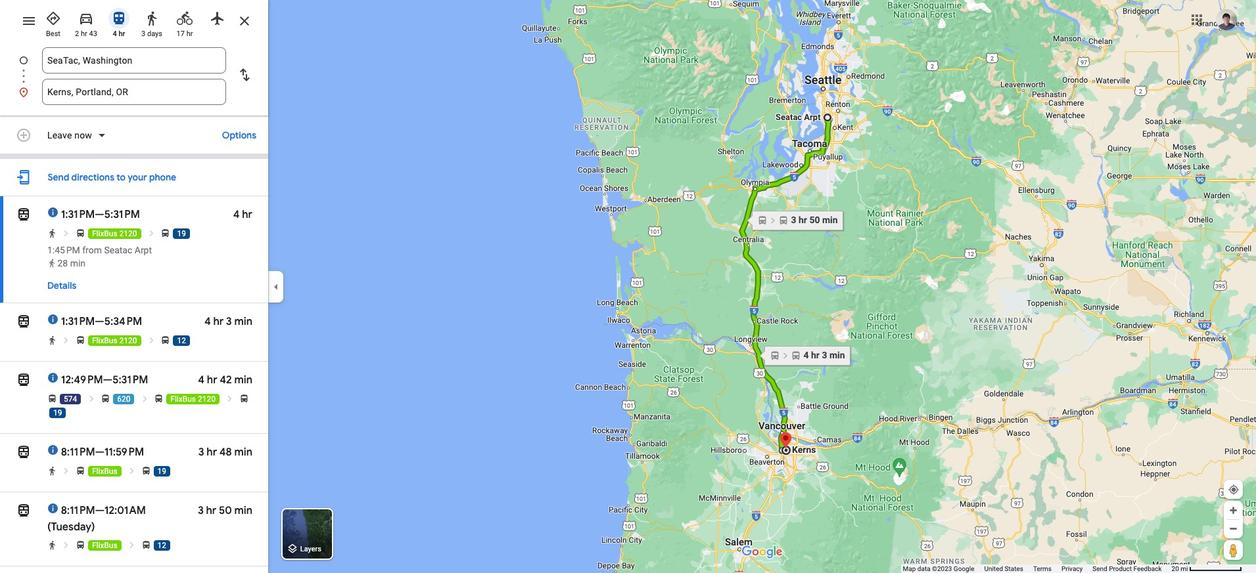 Task type: describe. For each thing, give the bounding box(es) containing it.
3 for 3 hr 50 min
[[198, 505, 204, 518]]

cycling image
[[177, 11, 193, 26]]

2
[[75, 30, 79, 38]]

layers
[[300, 546, 321, 554]]

12 for 12:01 am (tuesday)
[[158, 541, 166, 551]]

4 for 1:31 pm — 5:34 pm
[[204, 316, 211, 329]]

map data ©2023 google
[[903, 566, 975, 573]]

1:31 pm for 1:31 pm — 5:31 pm
[[61, 208, 95, 222]]

2 hr 43
[[75, 30, 97, 38]]

min for 4 hr 42 min
[[234, 374, 252, 387]]

Starting point SeaTac, Washington field
[[47, 53, 221, 68]]

20 mi button
[[1172, 566, 1243, 573]]

5:31 pm for 1:31 pm — 5:31 pm
[[104, 208, 140, 222]]

— for 12:49 pm — 5:31 pm
[[103, 374, 113, 387]]

3 for 3 hr 48 min
[[198, 446, 204, 459]]

bus image left 620
[[101, 394, 111, 404]]

4 for 1:31 pm — 5:31 pm
[[233, 208, 240, 222]]

collapse side panel image
[[269, 280, 283, 294]]

min for 4 hr 3 min
[[234, 316, 252, 329]]

leave now button
[[42, 129, 112, 145]]

feedback
[[1134, 566, 1162, 573]]

driving image
[[78, 11, 94, 26]]

, then image down 42
[[225, 394, 235, 404]]

, then image for 1:31 pm — 5:31 pm
[[61, 229, 71, 239]]

3 hr 50 min
[[198, 505, 252, 518]]

send directions to your phone button
[[41, 164, 183, 191]]

— for 1:31 pm — 5:31 pm
[[95, 208, 104, 222]]

2 vertical spatial flixbus 2120
[[170, 395, 216, 404]]

none field starting point seatac, washington
[[47, 47, 221, 74]]

3 up 42
[[226, 316, 232, 329]]

flixbus right 620
[[170, 395, 196, 404]]

terms
[[1033, 566, 1052, 573]]

information tooltip for 8:11 pm — 11:59 pm
[[47, 446, 59, 455]]

2 list item from the top
[[0, 79, 268, 105]]

©2023
[[932, 566, 952, 573]]

0 horizontal spatial 19
[[53, 409, 62, 418]]

bus image down 1:31 pm — 5:34 pm in the bottom of the page
[[76, 336, 85, 346]]

google account: nolan park  
(nolan.park@adept.ai) image
[[1216, 9, 1237, 30]]

12 for 5:34 pm
[[177, 337, 186, 346]]

42
[[220, 374, 232, 387]]

walk image for 8:11 pm —
[[47, 541, 57, 551]]

 for 1:31 pm — 5:34 pm
[[16, 313, 32, 331]]

2120 for 5:31 pm
[[119, 229, 137, 239]]

1:45 pm from seatac arpt
[[47, 245, 152, 256]]

walk image for 8:11 pm — 11:59 pm
[[47, 467, 57, 476]]

, then image right 620
[[140, 394, 150, 404]]

min right 28 on the left
[[70, 258, 86, 269]]

directions
[[71, 172, 114, 183]]

map
[[903, 566, 916, 573]]

, then image up 12:49 pm — 5:31 pm
[[147, 336, 156, 346]]

8:11 pm —
[[61, 505, 104, 518]]

Destination Kerns, Portland, OR field
[[47, 84, 221, 100]]

zoom out image
[[1229, 525, 1239, 535]]

list inside google maps "element"
[[0, 47, 268, 105]]

arpt
[[135, 245, 152, 256]]

google maps element
[[0, 0, 1256, 574]]

17 hr radio
[[171, 5, 199, 39]]

flixbus up 1:45 pm from seatac arpt
[[92, 229, 117, 239]]

terms button
[[1033, 565, 1052, 574]]

2120 for 5:34 pm
[[119, 337, 137, 346]]

574
[[64, 395, 77, 404]]

1:31 pm — 5:34 pm
[[61, 316, 142, 329]]

flights image
[[210, 11, 226, 26]]

close directions image
[[237, 13, 252, 29]]

privacy
[[1062, 566, 1083, 573]]

information tooltip for 8:11 pm —
[[47, 504, 59, 514]]

4 hr 42 min
[[198, 374, 252, 387]]

17 hr
[[177, 30, 193, 38]]

transit image for 8:11 pm
[[16, 502, 32, 520]]

bus image down 12:01 am
[[141, 541, 151, 551]]

options
[[222, 130, 256, 141]]

8:11 pm for 8:11 pm —
[[61, 505, 95, 518]]

Best radio
[[39, 5, 67, 39]]

information tooltip for 12:49 pm — 5:31 pm
[[47, 373, 59, 383]]

product
[[1109, 566, 1132, 573]]

20
[[1172, 566, 1179, 573]]

1:31 pm — 5:31 pm
[[61, 208, 140, 222]]

8:11 pm for 8:11 pm — 11:59 pm
[[61, 446, 95, 459]]

details button
[[41, 274, 83, 298]]

min for 3 hr 50 min
[[234, 505, 252, 518]]

— for 8:11 pm —
[[95, 505, 104, 518]]

(tuesday)
[[47, 521, 95, 534]]

united
[[984, 566, 1003, 573]]

united states button
[[984, 565, 1024, 574]]

phone
[[149, 172, 176, 183]]

information tooltip for 1:31 pm — 5:34 pm
[[47, 315, 59, 325]]

options button
[[216, 124, 263, 147]]

send directions to your phone
[[48, 172, 176, 183]]

, then image for 1:31 pm — 5:34 pm
[[61, 336, 71, 346]]

to
[[117, 172, 126, 183]]

information tooltip for 1:31 pm — 5:31 pm
[[47, 208, 59, 218]]

details
[[47, 280, 76, 292]]

bus image right 620
[[154, 394, 164, 404]]



Task type: locate. For each thing, give the bounding box(es) containing it.
leave now option
[[47, 129, 95, 142]]

1 vertical spatial 4 hr
[[233, 208, 252, 222]]

1 vertical spatial 12
[[158, 541, 166, 551]]

list item down starting point seatac, washington field
[[0, 79, 268, 105]]

none field down starting point seatac, washington field
[[47, 79, 221, 105]]

1:31 pm down details button
[[61, 316, 95, 329]]

8:11 pm left the 11:59 pm
[[61, 446, 95, 459]]

12:01 am (tuesday)
[[47, 505, 146, 534]]

1 vertical spatial 19
[[53, 409, 62, 418]]

, then image down 8:11 pm — 11:59 pm
[[61, 467, 71, 476]]

information tooltip up walk image
[[47, 208, 59, 218]]

none field up the destination kerns, portland, or field
[[47, 47, 221, 74]]

1 none field from the top
[[47, 47, 221, 74]]

directions main content
[[0, 0, 268, 574]]

0 vertical spatial send
[[48, 172, 69, 183]]

12:01 am
[[104, 505, 146, 518]]

min right 42
[[234, 374, 252, 387]]

1:31 pm up 1:45 pm in the top of the page
[[61, 208, 95, 222]]

3 walk image from the top
[[47, 541, 57, 551]]

2 walk image from the top
[[47, 467, 57, 476]]


[[16, 206, 32, 224], [16, 313, 32, 331], [16, 371, 32, 390], [16, 444, 32, 462], [16, 502, 32, 520]]

information tooltip down details
[[47, 315, 59, 325]]

11:59 pm
[[104, 446, 144, 459]]

5:34 pm
[[104, 316, 142, 329]]

5:31 pm for 12:49 pm — 5:31 pm
[[113, 374, 148, 387]]

48
[[219, 446, 232, 459]]

min up 4 hr 42 min
[[234, 316, 252, 329]]

flixbus down 12:01 am (tuesday)
[[92, 541, 117, 551]]

list item
[[0, 47, 268, 89], [0, 79, 268, 105]]

send for send product feedback
[[1093, 566, 1108, 573]]

min right 50
[[234, 505, 252, 518]]

50
[[219, 505, 232, 518]]

footer containing map data ©2023 google
[[903, 565, 1172, 574]]

information tooltip left 8:11 pm — 11:59 pm
[[47, 446, 59, 455]]

4
[[113, 30, 117, 38], [233, 208, 240, 222], [204, 316, 211, 329], [198, 374, 205, 387]]

bus image left 574 at the left bottom
[[47, 394, 57, 404]]

hr inside radio
[[119, 30, 125, 38]]

, then image down 12:01 am
[[127, 541, 137, 551]]

flixbus 2120 down 4 hr 42 min
[[170, 395, 216, 404]]

send for send directions to your phone
[[48, 172, 69, 183]]

8:11 pm
[[61, 446, 95, 459], [61, 505, 95, 518]]

2  from the top
[[16, 313, 32, 331]]

0 horizontal spatial 12
[[158, 541, 166, 551]]

bus image
[[76, 336, 85, 346], [47, 394, 57, 404], [101, 394, 111, 404], [154, 394, 164, 404], [76, 541, 85, 551], [141, 541, 151, 551]]

0 vertical spatial walk image
[[47, 336, 57, 346]]

1 vertical spatial flixbus 2120
[[92, 337, 137, 346]]

hr
[[81, 30, 87, 38], [119, 30, 125, 38], [186, 30, 193, 38], [242, 208, 252, 222], [213, 316, 224, 329], [207, 374, 217, 387], [207, 446, 217, 459], [206, 505, 216, 518]]

1 vertical spatial send
[[1093, 566, 1108, 573]]

now
[[74, 130, 92, 141]]

4 inside radio
[[113, 30, 117, 38]]

0 horizontal spatial 4 hr
[[113, 30, 125, 38]]

1 horizontal spatial send
[[1093, 566, 1108, 573]]

8:11 pm — 11:59 pm
[[61, 446, 144, 459]]

send inside send directions to your phone button
[[48, 172, 69, 183]]

3 hr 48 min
[[198, 446, 252, 459]]

days
[[147, 30, 162, 38]]

19 for 1:31 pm — 5:31 pm
[[177, 229, 186, 239]]

43
[[89, 30, 97, 38]]

2120
[[119, 229, 137, 239], [119, 337, 137, 346], [198, 395, 216, 404]]

from
[[82, 245, 102, 256]]

send left directions
[[48, 172, 69, 183]]

4 information tooltip from the top
[[47, 446, 59, 455]]

5 information tooltip from the top
[[47, 504, 59, 514]]

walk image up (tuesday)
[[47, 467, 57, 476]]

620
[[117, 395, 130, 404]]

transit image inside 4 hr radio
[[111, 11, 127, 26]]

walk image down (tuesday)
[[47, 541, 57, 551]]

zoom in image
[[1229, 506, 1239, 516]]

— for 1:31 pm — 5:34 pm
[[95, 316, 104, 329]]

2120 down 4 hr 42 min
[[198, 395, 216, 404]]

4  from the top
[[16, 444, 32, 462]]

transit image for 1:31 pm
[[16, 206, 32, 224]]

4 hr 3 min
[[204, 316, 252, 329]]

3
[[141, 30, 145, 38], [226, 316, 232, 329], [198, 446, 204, 459], [198, 505, 204, 518]]

1:31 pm for 1:31 pm — 5:34 pm
[[61, 316, 95, 329]]

, then image down the 11:59 pm
[[127, 467, 137, 476]]

1 vertical spatial 1:31 pm
[[61, 316, 95, 329]]

transit image
[[111, 11, 127, 26], [16, 313, 32, 331], [16, 371, 32, 390], [16, 444, 32, 462]]

2 vertical spatial 2120
[[198, 395, 216, 404]]

flixbus 2120 for 5:34 pm
[[92, 337, 137, 346]]

none field the destination kerns, portland, or
[[47, 79, 221, 105]]

bus image down (tuesday)
[[76, 541, 85, 551]]

0 horizontal spatial send
[[48, 172, 69, 183]]

, then image right walk image
[[61, 229, 71, 239]]

19 for 8:11 pm — 11:59 pm
[[158, 467, 166, 476]]

8:11 pm up (tuesday)
[[61, 505, 95, 518]]

19
[[177, 229, 186, 239], [53, 409, 62, 418], [158, 467, 166, 476]]

none field for 1st list item from the bottom
[[47, 79, 221, 105]]

, then image down (tuesday)
[[61, 541, 71, 551]]

None field
[[47, 47, 221, 74], [47, 79, 221, 105]]

3 days radio
[[138, 5, 166, 39]]

walk image for 1:31 pm — 5:34 pm
[[47, 336, 57, 346]]

5  from the top
[[16, 502, 32, 520]]

list
[[0, 47, 268, 105]]

send inside send product feedback button
[[1093, 566, 1108, 573]]

3 information tooltip from the top
[[47, 373, 59, 383]]

0 vertical spatial 8:11 pm
[[61, 446, 95, 459]]

4 hr
[[113, 30, 125, 38], [233, 208, 252, 222]]

seatac
[[104, 245, 132, 256]]

2 vertical spatial walk image
[[47, 541, 57, 551]]

flixbus down 8:11 pm — 11:59 pm
[[92, 467, 117, 476]]

walk image
[[47, 229, 57, 239]]

1 horizontal spatial 4 hr
[[233, 208, 252, 222]]

3 days
[[141, 30, 162, 38]]

information tooltip
[[47, 208, 59, 218], [47, 315, 59, 325], [47, 373, 59, 383], [47, 446, 59, 455], [47, 504, 59, 514]]

walking image
[[47, 259, 57, 268]]

3 left 48
[[198, 446, 204, 459]]

1 8:11 pm from the top
[[61, 446, 95, 459]]

list item down 3 days
[[0, 47, 268, 89]]

1 vertical spatial 8:11 pm
[[61, 505, 95, 518]]

28
[[58, 258, 68, 269]]

google
[[954, 566, 975, 573]]

3 left 50
[[198, 505, 204, 518]]

show your location image
[[1228, 485, 1240, 496]]

0 vertical spatial 5:31 pm
[[104, 208, 140, 222]]

 for 12:49 pm — 5:31 pm
[[16, 371, 32, 390]]

, then image
[[61, 229, 71, 239], [147, 229, 156, 239], [61, 336, 71, 346], [61, 467, 71, 476]]

12
[[177, 337, 186, 346], [158, 541, 166, 551]]

1 walk image from the top
[[47, 336, 57, 346]]

4 hr inside directions main content
[[233, 208, 252, 222]]

flixbus 2120 down 5:34 pm
[[92, 337, 137, 346]]

leave now
[[47, 130, 92, 141]]

 for 8:11 pm — 11:59 pm
[[16, 444, 32, 462]]

0 vertical spatial 19
[[177, 229, 186, 239]]

4 hr inside radio
[[113, 30, 125, 38]]

states
[[1005, 566, 1024, 573]]

show street view coverage image
[[1224, 541, 1243, 561]]

leave
[[47, 130, 72, 141]]

— for 8:11 pm — 11:59 pm
[[95, 446, 104, 459]]

3 for 3 days
[[141, 30, 145, 38]]

privacy button
[[1062, 565, 1083, 574]]

3  from the top
[[16, 371, 32, 390]]

20 mi
[[1172, 566, 1188, 573]]

footer
[[903, 565, 1172, 574]]

12:49 pm — 5:31 pm
[[61, 374, 148, 387]]

1 vertical spatial transit image
[[16, 502, 32, 520]]

5:31 pm up seatac
[[104, 208, 140, 222]]

send
[[48, 172, 69, 183], [1093, 566, 1108, 573]]

, then image
[[147, 336, 156, 346], [87, 394, 96, 404], [140, 394, 150, 404], [225, 394, 235, 404], [127, 467, 137, 476], [61, 541, 71, 551], [127, 541, 137, 551]]

walk image
[[47, 336, 57, 346], [47, 467, 57, 476], [47, 541, 57, 551]]

0 vertical spatial none field
[[47, 47, 221, 74]]

3 inside radio
[[141, 30, 145, 38]]

best travel modes image
[[45, 11, 61, 26]]

min
[[70, 258, 86, 269], [234, 316, 252, 329], [234, 374, 252, 387], [234, 446, 252, 459], [234, 505, 252, 518]]

2 information tooltip from the top
[[47, 315, 59, 325]]

12:49 pm
[[61, 374, 103, 387]]

united states
[[984, 566, 1024, 573]]

send left product
[[1093, 566, 1108, 573]]

send product feedback
[[1093, 566, 1162, 573]]

2 1:31 pm from the top
[[61, 316, 95, 329]]

2 hr 43 radio
[[72, 5, 100, 39]]

0 vertical spatial flixbus 2120
[[92, 229, 137, 239]]

transit image for 8:11 pm — 11:59 pm
[[16, 444, 32, 462]]

5:31 pm up 620
[[113, 374, 148, 387]]

0 vertical spatial 4 hr
[[113, 30, 125, 38]]

flixbus
[[92, 229, 117, 239], [92, 337, 117, 346], [170, 395, 196, 404], [92, 467, 117, 476], [92, 541, 117, 551]]

 for 1:31 pm — 5:31 pm
[[16, 206, 32, 224]]

1 list item from the top
[[0, 47, 268, 89]]

1 vertical spatial walk image
[[47, 467, 57, 476]]

0 vertical spatial 1:31 pm
[[61, 208, 95, 222]]

0 vertical spatial 2120
[[119, 229, 137, 239]]

footer inside google maps "element"
[[903, 565, 1172, 574]]

1 transit image from the top
[[16, 206, 32, 224]]

, then image down 1:31 pm — 5:34 pm in the bottom of the page
[[61, 336, 71, 346]]

, then image for 8:11 pm — 11:59 pm
[[61, 467, 71, 476]]

1 1:31 pm from the top
[[61, 208, 95, 222]]

flixbus down 1:31 pm — 5:34 pm in the bottom of the page
[[92, 337, 117, 346]]

your
[[128, 172, 147, 183]]

1 horizontal spatial 12
[[177, 337, 186, 346]]

reverse starting point and destination image
[[237, 67, 252, 83]]

transit image for 1:31 pm — 5:34 pm
[[16, 313, 32, 331]]

3 left days at top
[[141, 30, 145, 38]]

none field for 1st list item from the top
[[47, 47, 221, 74]]

data
[[918, 566, 931, 573]]

0 vertical spatial 12
[[177, 337, 186, 346]]

2 none field from the top
[[47, 79, 221, 105]]

2 vertical spatial 19
[[158, 467, 166, 476]]

flixbus 2120
[[92, 229, 137, 239], [92, 337, 137, 346], [170, 395, 216, 404]]

flixbus 2120 up seatac
[[92, 229, 137, 239]]

1 vertical spatial 5:31 pm
[[113, 374, 148, 387]]

best
[[46, 30, 60, 38]]

, then image down "12:49 pm"
[[87, 394, 96, 404]]

2 transit image from the top
[[16, 502, 32, 520]]

bus image
[[76, 229, 85, 239], [161, 229, 171, 239], [161, 336, 171, 346], [239, 394, 249, 404], [76, 467, 85, 476], [141, 467, 151, 476]]

17
[[177, 30, 185, 38]]

2120 down 5:34 pm
[[119, 337, 137, 346]]

min right 48
[[234, 446, 252, 459]]

0 vertical spatial transit image
[[16, 206, 32, 224]]

transit image for 12:49 pm — 5:31 pm
[[16, 371, 32, 390]]

min for 3 hr 48 min
[[234, 446, 252, 459]]

2 8:11 pm from the top
[[61, 505, 95, 518]]

mi
[[1181, 566, 1188, 573]]

send product feedback button
[[1093, 565, 1162, 574]]

none field inside list item
[[47, 47, 221, 74]]

information tooltip left "12:49 pm"
[[47, 373, 59, 383]]

1 vertical spatial 2120
[[119, 337, 137, 346]]

None radio
[[204, 5, 231, 29]]

walking image
[[144, 11, 160, 26]]

1  from the top
[[16, 206, 32, 224]]

 for 8:11 pm —
[[16, 502, 32, 520]]

28 min
[[58, 258, 86, 269]]

2120 up seatac
[[119, 229, 137, 239]]

5:31 pm
[[104, 208, 140, 222], [113, 374, 148, 387]]

information tooltip up (tuesday)
[[47, 504, 59, 514]]

2 horizontal spatial 19
[[177, 229, 186, 239]]

1 horizontal spatial 19
[[158, 467, 166, 476]]

1 vertical spatial none field
[[47, 79, 221, 105]]

4 hr radio
[[105, 5, 133, 39]]

—
[[95, 208, 104, 222], [95, 316, 104, 329], [103, 374, 113, 387], [95, 446, 104, 459], [95, 505, 104, 518]]

, then image up arpt
[[147, 229, 156, 239]]

transit image
[[16, 206, 32, 224], [16, 502, 32, 520]]

1 information tooltip from the top
[[47, 208, 59, 218]]

flixbus 2120 for 5:31 pm
[[92, 229, 137, 239]]

1:45 pm
[[47, 245, 80, 256]]

1:31 pm
[[61, 208, 95, 222], [61, 316, 95, 329]]

walk image down details
[[47, 336, 57, 346]]

4 for 12:49 pm — 5:31 pm
[[198, 374, 205, 387]]



Task type: vqa. For each thing, say whether or not it's contained in the screenshot.
Add Your Business link
no



